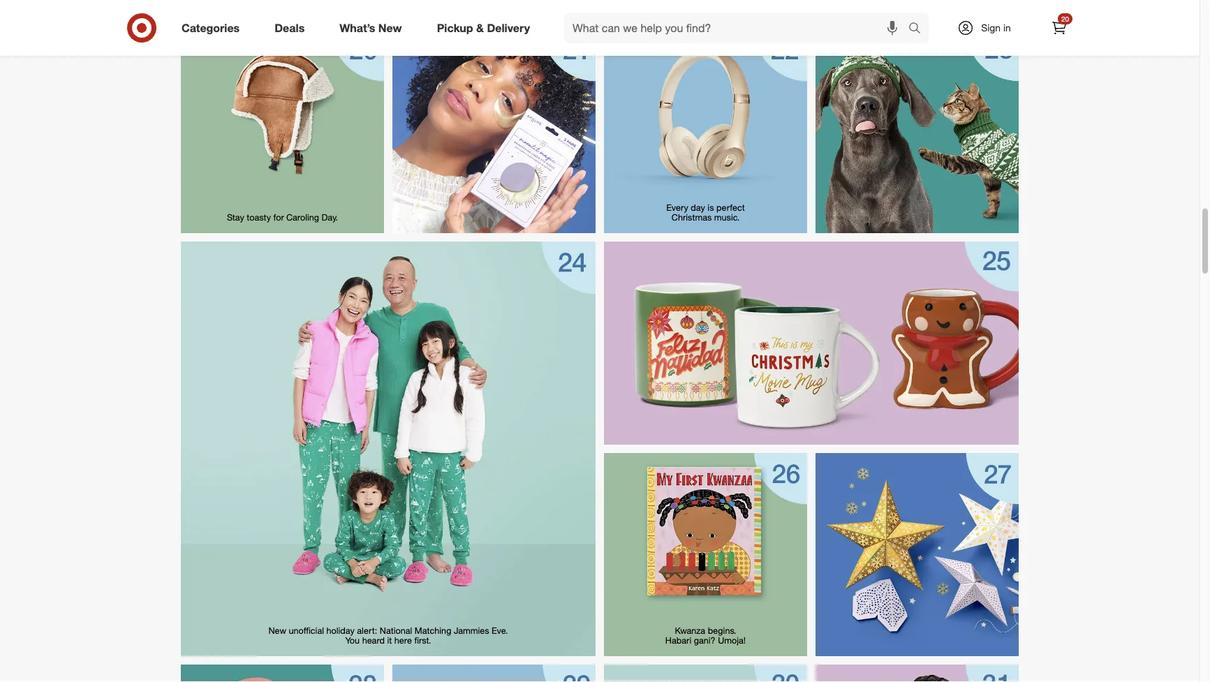 Task type: locate. For each thing, give the bounding box(es) containing it.
what's new link
[[328, 13, 419, 43]]

sign in
[[981, 22, 1011, 34]]

what's new
[[340, 21, 402, 35]]

perfect
[[716, 202, 745, 213]]

1 horizontal spatial new
[[378, 21, 402, 35]]

pickup & delivery
[[437, 21, 530, 35]]

1 vertical spatial new
[[269, 625, 286, 636]]

umoja!
[[718, 635, 746, 646]]

holiday
[[326, 625, 355, 636]]

&
[[476, 21, 484, 35]]

gani?
[[694, 635, 716, 646]]

sign
[[981, 22, 1001, 34]]

new
[[378, 21, 402, 35], [269, 625, 286, 636]]

0 horizontal spatial new
[[269, 625, 286, 636]]

What can we help you find? suggestions appear below search field
[[564, 13, 912, 43]]

jammies
[[454, 625, 489, 636]]

0 vertical spatial new
[[378, 21, 402, 35]]

20
[[1061, 14, 1069, 23]]

day.
[[322, 212, 338, 223]]

is
[[708, 202, 714, 213]]

new unofficial holiday alert: national matching jammies eve. you heard it here first.
[[269, 625, 510, 646]]

new left unofficial
[[269, 625, 286, 636]]

national
[[380, 625, 412, 636]]

alert:
[[357, 625, 377, 636]]

new right what's
[[378, 21, 402, 35]]

you
[[345, 635, 360, 646]]

what's
[[340, 21, 375, 35]]

sign in link
[[946, 13, 1033, 43]]

pickup & delivery link
[[425, 13, 548, 43]]

eve.
[[492, 625, 508, 636]]

music.
[[714, 212, 740, 223]]

categories link
[[170, 13, 257, 43]]

20 link
[[1044, 13, 1075, 43]]



Task type: describe. For each thing, give the bounding box(es) containing it.
matching
[[415, 625, 451, 636]]

deals link
[[263, 13, 322, 43]]

habari
[[665, 635, 692, 646]]

pickup
[[437, 21, 473, 35]]

categories
[[182, 21, 240, 35]]

search
[[902, 22, 936, 36]]

every
[[666, 202, 688, 213]]

heard
[[362, 635, 385, 646]]

search button
[[902, 13, 936, 46]]

for
[[273, 212, 284, 223]]

in
[[1004, 22, 1011, 34]]

new inside new unofficial holiday alert: national matching jammies eve. you heard it here first.
[[269, 625, 286, 636]]

it
[[387, 635, 392, 646]]

kwanza
[[675, 625, 705, 636]]

stay
[[227, 212, 244, 223]]

caroling
[[286, 212, 319, 223]]

day
[[691, 202, 705, 213]]

christmas
[[672, 212, 712, 223]]

every day is perfect christmas music.
[[666, 202, 747, 223]]

here
[[394, 635, 412, 646]]

stay toasty for caroling day.
[[227, 212, 338, 223]]

first.
[[414, 635, 431, 646]]

toasty
[[247, 212, 271, 223]]

kwanza begins. habari gani? umoja!
[[665, 625, 746, 646]]

delivery
[[487, 21, 530, 35]]

unofficial
[[289, 625, 324, 636]]

begins.
[[708, 625, 736, 636]]

deals
[[275, 21, 305, 35]]



Task type: vqa. For each thing, say whether or not it's contained in the screenshot.
day.
yes



